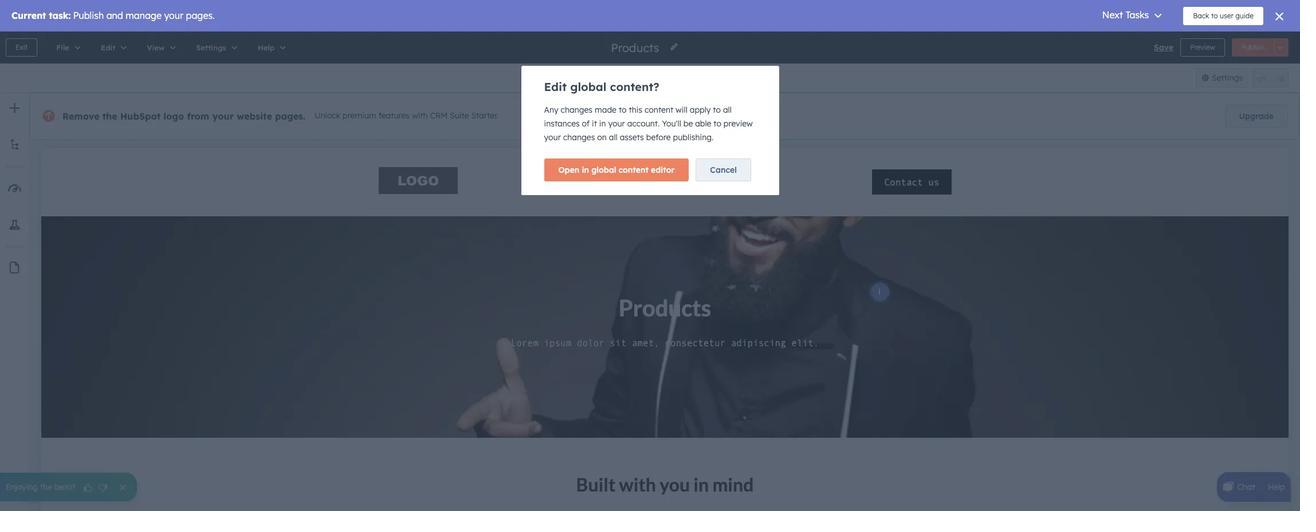 Task type: vqa. For each thing, say whether or not it's contained in the screenshot.
Settings
yes



Task type: describe. For each thing, give the bounding box(es) containing it.
content?
[[610, 80, 659, 94]]

remove the hubspot logo from your website pages.
[[62, 111, 305, 122]]

1 vertical spatial changes
[[563, 132, 595, 143]]

1 group from the left
[[625, 68, 670, 88]]

website
[[237, 111, 272, 122]]

cancel
[[710, 165, 737, 175]]

2 horizontal spatial your
[[608, 119, 625, 129]]

in inside any changes made to this content will apply to all instances of it in your account. you'll be able to preview your changes on all assets before publishing.
[[599, 119, 606, 129]]

beta?
[[54, 482, 76, 493]]

upgrade link
[[1225, 105, 1288, 128]]

to right able
[[714, 119, 721, 129]]

0 horizontal spatial your
[[212, 111, 234, 122]]

preview button
[[1180, 38, 1225, 57]]

preview
[[1190, 43, 1215, 52]]

any changes made to this content will apply to all instances of it in your account. you'll be able to preview your changes on all assets before publishing.
[[544, 105, 753, 143]]

be
[[683, 119, 693, 129]]

open in global content editor button
[[544, 159, 689, 182]]

enjoying the beta? button
[[0, 473, 137, 502]]

it
[[592, 119, 597, 129]]

will
[[676, 105, 687, 115]]

any
[[544, 105, 558, 115]]

chat
[[1237, 482, 1255, 493]]

publish button
[[1232, 38, 1274, 57]]

instances
[[544, 119, 580, 129]]

made
[[595, 105, 617, 115]]

before
[[646, 132, 671, 143]]

open in global content editor
[[558, 165, 675, 175]]

0 vertical spatial all
[[723, 105, 732, 115]]

upgrade
[[1239, 111, 1274, 121]]

enjoying
[[6, 482, 38, 493]]

thumbsup image
[[83, 483, 93, 494]]

1 vertical spatial all
[[609, 132, 618, 143]]

of
[[582, 119, 590, 129]]

unlock premium features with crm suite starter.
[[315, 111, 499, 121]]

to right 'apply'
[[713, 105, 721, 115]]

editor
[[651, 165, 675, 175]]

account.
[[627, 119, 660, 129]]

unlock
[[315, 111, 340, 121]]

from
[[187, 111, 209, 122]]

on
[[597, 132, 607, 143]]

2 group from the left
[[1253, 68, 1289, 88]]

0 vertical spatial global
[[570, 80, 606, 94]]

the for hubspot
[[102, 111, 117, 122]]

starter.
[[471, 111, 499, 121]]

crm
[[430, 111, 448, 121]]



Task type: locate. For each thing, give the bounding box(es) containing it.
cancel button
[[696, 159, 751, 182]]

settings
[[1212, 73, 1243, 83]]

help
[[1268, 482, 1285, 493]]

global
[[570, 80, 606, 94], [591, 165, 616, 175]]

global inside button
[[591, 165, 616, 175]]

this
[[629, 105, 642, 115]]

the right remove
[[102, 111, 117, 122]]

1 vertical spatial content
[[619, 165, 649, 175]]

save
[[1154, 42, 1173, 53]]

suite
[[450, 111, 469, 121]]

enjoying the beta?
[[6, 482, 76, 493]]

0 horizontal spatial group
[[625, 68, 670, 88]]

with
[[412, 111, 428, 121]]

group
[[625, 68, 670, 88], [1253, 68, 1289, 88]]

0 horizontal spatial the
[[40, 482, 52, 493]]

the inside button
[[40, 482, 52, 493]]

content up you'll
[[645, 105, 673, 115]]

changes down of
[[563, 132, 595, 143]]

edit
[[544, 80, 567, 94]]

0 vertical spatial in
[[599, 119, 606, 129]]

assets
[[620, 132, 644, 143]]

publish group
[[1232, 38, 1289, 57]]

global up made
[[570, 80, 606, 94]]

to left this
[[619, 105, 627, 115]]

all up preview
[[723, 105, 732, 115]]

your
[[212, 111, 234, 122], [608, 119, 625, 129], [544, 132, 561, 143]]

able
[[695, 119, 711, 129]]

save button
[[1154, 41, 1173, 54]]

hubspot
[[120, 111, 161, 122]]

thumbsdown image
[[98, 483, 108, 494]]

0 horizontal spatial in
[[582, 165, 589, 175]]

logo
[[164, 111, 184, 122]]

exit link
[[6, 38, 37, 57]]

0 vertical spatial content
[[645, 105, 673, 115]]

the for beta?
[[40, 482, 52, 493]]

all right on
[[609, 132, 618, 143]]

1 vertical spatial the
[[40, 482, 52, 493]]

your down instances
[[544, 132, 561, 143]]

in right open
[[582, 165, 589, 175]]

remove
[[62, 111, 99, 122]]

edit global content?
[[544, 80, 659, 94]]

0 horizontal spatial all
[[609, 132, 618, 143]]

to
[[619, 105, 627, 115], [713, 105, 721, 115], [714, 119, 721, 129]]

group up this
[[625, 68, 670, 88]]

settings button
[[1196, 68, 1248, 88]]

you'll
[[662, 119, 681, 129]]

preview
[[724, 119, 753, 129]]

your down made
[[608, 119, 625, 129]]

1 horizontal spatial group
[[1253, 68, 1289, 88]]

0 vertical spatial changes
[[561, 105, 593, 115]]

publishing.
[[673, 132, 714, 143]]

in right it
[[599, 119, 606, 129]]

features
[[379, 111, 410, 121]]

the
[[102, 111, 117, 122], [40, 482, 52, 493]]

1 horizontal spatial your
[[544, 132, 561, 143]]

group down publish group
[[1253, 68, 1289, 88]]

changes
[[561, 105, 593, 115], [563, 132, 595, 143]]

premium
[[343, 111, 376, 121]]

content inside button
[[619, 165, 649, 175]]

content
[[645, 105, 673, 115], [619, 165, 649, 175]]

pages.
[[275, 111, 305, 122]]

1 horizontal spatial in
[[599, 119, 606, 129]]

1 vertical spatial in
[[582, 165, 589, 175]]

apply
[[690, 105, 711, 115]]

content inside any changes made to this content will apply to all instances of it in your account. you'll be able to preview your changes on all assets before publishing.
[[645, 105, 673, 115]]

publish
[[1242, 43, 1265, 52]]

1 horizontal spatial the
[[102, 111, 117, 122]]

exit
[[15, 43, 28, 52]]

global down on
[[591, 165, 616, 175]]

changes up of
[[561, 105, 593, 115]]

in inside button
[[582, 165, 589, 175]]

all
[[723, 105, 732, 115], [609, 132, 618, 143]]

content left 'editor'
[[619, 165, 649, 175]]

the left beta?
[[40, 482, 52, 493]]

0 vertical spatial the
[[102, 111, 117, 122]]

in
[[599, 119, 606, 129], [582, 165, 589, 175]]

1 horizontal spatial all
[[723, 105, 732, 115]]

your right from
[[212, 111, 234, 122]]

open
[[558, 165, 579, 175]]

None field
[[610, 40, 663, 55]]

1 vertical spatial global
[[591, 165, 616, 175]]



